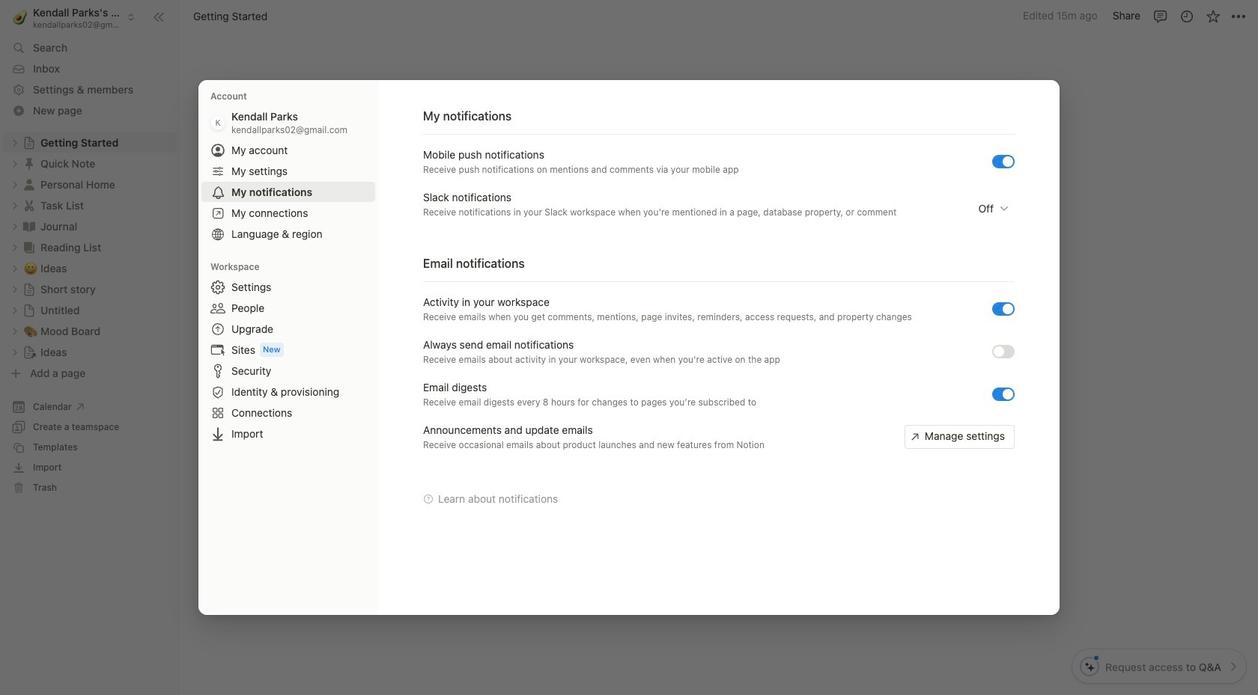 Task type: vqa. For each thing, say whether or not it's contained in the screenshot.
"Favorite" image on the top right
yes



Task type: describe. For each thing, give the bounding box(es) containing it.
👋 image
[[455, 165, 470, 184]]

close sidebar image
[[153, 11, 165, 23]]

favorite image
[[1205, 9, 1220, 24]]

🥑 image
[[13, 8, 27, 26]]



Task type: locate. For each thing, give the bounding box(es) containing it.
comments image
[[1153, 9, 1168, 24]]

updates image
[[1179, 9, 1194, 24]]



